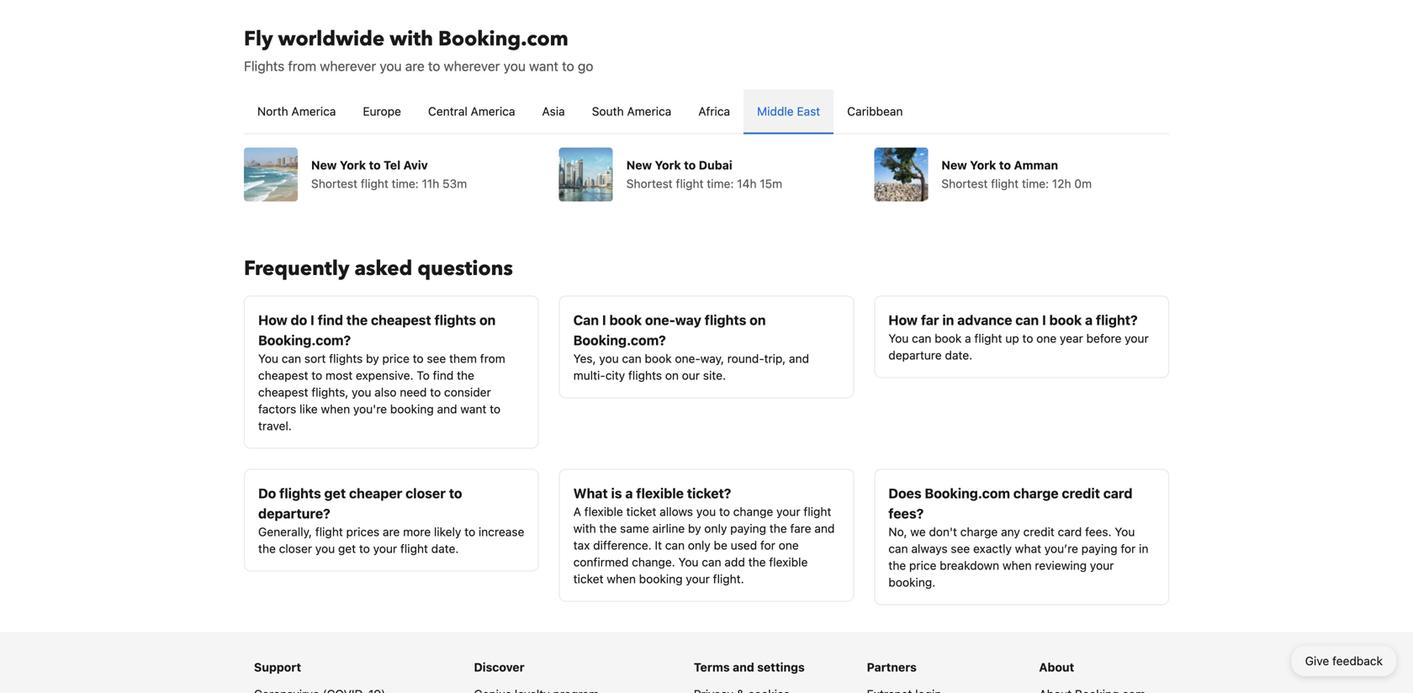 Task type: describe. For each thing, give the bounding box(es) containing it.
what
[[573, 485, 608, 501]]

flights
[[244, 58, 284, 74]]

what is a flexible ticket? a flexible ticket allows you to change your flight with the same airline by only paying the fare and tax difference. it can only be used for one confirmed change. you can add the flexible ticket when booking your flight.
[[573, 485, 835, 586]]

what
[[1015, 542, 1041, 556]]

terms and settings
[[694, 660, 805, 674]]

before
[[1086, 331, 1122, 345]]

new york to dubai image
[[559, 148, 613, 201]]

1 horizontal spatial credit
[[1062, 485, 1100, 501]]

city
[[605, 368, 625, 382]]

used
[[731, 538, 757, 552]]

your inside how far in advance can i book a flight? you can book a flight up to one year before your departure date.
[[1125, 331, 1149, 345]]

1 vertical spatial ticket
[[573, 572, 604, 586]]

in inside how far in advance can i book a flight? you can book a flight up to one year before your departure date.
[[942, 312, 954, 328]]

0 vertical spatial charge
[[1013, 485, 1059, 501]]

caribbean
[[847, 104, 903, 118]]

can right "it"
[[665, 538, 685, 552]]

dubai
[[699, 158, 732, 172]]

14h
[[737, 177, 757, 191]]

central america button
[[415, 90, 529, 133]]

factors
[[258, 402, 296, 416]]

do
[[291, 312, 307, 328]]

and inside can i book one-way flights on booking.com? yes, you can book one-way, round-trip, and multi-city flights on our site.
[[789, 352, 809, 365]]

asked
[[355, 255, 412, 283]]

central
[[428, 104, 468, 118]]

price inside how do i find the cheapest flights on booking.com? you can sort flights by price to see them from cheapest to most expensive. to find the cheapest flights, you also need to consider factors like when you're booking and want to travel.
[[382, 352, 410, 365]]

flight.
[[713, 572, 744, 586]]

europe
[[363, 104, 401, 118]]

aviv
[[403, 158, 428, 172]]

and inside how do i find the cheapest flights on booking.com? you can sort flights by price to see them from cheapest to most expensive. to find the cheapest flights, you also need to consider factors like when you're booking and want to travel.
[[437, 402, 457, 416]]

booking.com? inside how do i find the cheapest flights on booking.com? you can sort flights by price to see them from cheapest to most expensive. to find the cheapest flights, you also need to consider factors like when you're booking and want to travel.
[[258, 332, 351, 348]]

we
[[910, 525, 926, 539]]

you inside does booking.com charge credit card fees? no, we don't charge any credit card fees. you can always see exactly what you're paying for in the price breakdown when reviewing your booking.
[[1115, 525, 1135, 539]]

fly
[[244, 25, 273, 53]]

0 vertical spatial only
[[704, 522, 727, 535]]

you're
[[1045, 542, 1078, 556]]

1 horizontal spatial card
[[1103, 485, 1133, 501]]

it
[[655, 538, 662, 552]]

date. inside do flights get cheaper closer to departure? generally, flight prices are more likely to increase the closer you get to your flight date.
[[431, 542, 459, 556]]

to down consider
[[490, 402, 501, 416]]

book right can
[[609, 312, 642, 328]]

do
[[258, 485, 276, 501]]

1 horizontal spatial closer
[[406, 485, 446, 501]]

i inside how far in advance can i book a flight? you can book a flight up to one year before your departure date.
[[1042, 312, 1046, 328]]

trip,
[[764, 352, 786, 365]]

give feedback button
[[1292, 646, 1396, 676]]

airline
[[652, 522, 685, 535]]

fly worldwide with booking.com flights from wherever you are to wherever you want to go
[[244, 25, 593, 74]]

new york to dubai shortest flight time: 14h 15m
[[626, 158, 782, 191]]

by inside the what is a flexible ticket? a flexible ticket allows you to change your flight with the same airline by only paying the fare and tax difference. it can only be used for one confirmed change. you can add the flexible ticket when booking your flight.
[[688, 522, 701, 535]]

ticket?
[[687, 485, 731, 501]]

i inside how do i find the cheapest flights on booking.com? you can sort flights by price to see them from cheapest to most expensive. to find the cheapest flights, you also need to consider factors like when you're booking and want to travel.
[[310, 312, 314, 328]]

i inside can i book one-way flights on booking.com? yes, you can book one-way, round-trip, and multi-city flights on our site.
[[602, 312, 606, 328]]

to down prices
[[359, 542, 370, 556]]

for inside does booking.com charge credit card fees? no, we don't charge any credit card fees. you can always see exactly what you're paying for in the price breakdown when reviewing your booking.
[[1121, 542, 1136, 556]]

to up central
[[428, 58, 440, 74]]

time: for shortest flight time: 12h 0m
[[1022, 177, 1049, 191]]

middle east button
[[744, 90, 834, 133]]

no,
[[889, 525, 907, 539]]

1 vertical spatial only
[[688, 538, 711, 552]]

york for tel
[[340, 158, 366, 172]]

book left way,
[[645, 352, 672, 365]]

by inside how do i find the cheapest flights on booking.com? you can sort flights by price to see them from cheapest to most expensive. to find the cheapest flights, you also need to consider factors like when you're booking and want to travel.
[[366, 352, 379, 365]]

way
[[675, 312, 701, 328]]

paying inside does booking.com charge credit card fees? no, we don't charge any credit card fees. you can always see exactly what you're paying for in the price breakdown when reviewing your booking.
[[1082, 542, 1118, 556]]

support
[[254, 660, 301, 674]]

0 vertical spatial find
[[318, 312, 343, 328]]

questions
[[418, 255, 513, 283]]

how for how far in advance can i book a flight?
[[889, 312, 918, 328]]

expensive.
[[356, 368, 413, 382]]

to inside new york to dubai shortest flight time: 14h 15m
[[684, 158, 696, 172]]

to
[[417, 368, 430, 382]]

africa button
[[685, 90, 744, 133]]

when inside how do i find the cheapest flights on booking.com? you can sort flights by price to see them from cheapest to most expensive. to find the cheapest flights, you also need to consider factors like when you're booking and want to travel.
[[321, 402, 350, 416]]

the left 'fare'
[[770, 522, 787, 535]]

new york to amman image
[[874, 148, 928, 201]]

and right terms
[[733, 660, 754, 674]]

increase
[[479, 525, 524, 539]]

to up likely
[[449, 485, 462, 501]]

booking inside how do i find the cheapest flights on booking.com? you can sort flights by price to see them from cheapest to most expensive. to find the cheapest flights, you also need to consider factors like when you're booking and want to travel.
[[390, 402, 434, 416]]

exactly
[[973, 542, 1012, 556]]

0 horizontal spatial credit
[[1023, 525, 1055, 539]]

the inside do flights get cheaper closer to departure? generally, flight prices are more likely to increase the closer you get to your flight date.
[[258, 542, 276, 556]]

north america
[[257, 104, 336, 118]]

up
[[1005, 331, 1019, 345]]

york for amman
[[970, 158, 996, 172]]

1 vertical spatial a
[[965, 331, 971, 345]]

2 horizontal spatial on
[[750, 312, 766, 328]]

flight inside the what is a flexible ticket? a flexible ticket allows you to change your flight with the same airline by only paying the fare and tax difference. it can only be used for one confirmed change. you can add the flexible ticket when booking your flight.
[[804, 505, 831, 519]]

like
[[300, 402, 318, 416]]

give
[[1305, 654, 1329, 668]]

amman
[[1014, 158, 1058, 172]]

your up 'fare'
[[776, 505, 800, 519]]

1 vertical spatial cheapest
[[258, 368, 308, 382]]

see inside does booking.com charge credit card fees? no, we don't charge any credit card fees. you can always see exactly what you're paying for in the price breakdown when reviewing your booking.
[[951, 542, 970, 556]]

when inside the what is a flexible ticket? a flexible ticket allows you to change your flight with the same airline by only paying the fare and tax difference. it can only be used for one confirmed change. you can add the flexible ticket when booking your flight.
[[607, 572, 636, 586]]

2 horizontal spatial flexible
[[769, 555, 808, 569]]

shortest for new york to dubai shortest flight time: 14h 15m
[[626, 177, 673, 191]]

to right likely
[[464, 525, 475, 539]]

flight inside 'new york to amman shortest flight time: 12h 0m'
[[991, 177, 1019, 191]]

0m
[[1075, 177, 1092, 191]]

the down frequently asked questions
[[346, 312, 368, 328]]

change
[[733, 505, 773, 519]]

flights right way
[[705, 312, 746, 328]]

one inside how far in advance can i book a flight? you can book a flight up to one year before your departure date.
[[1037, 331, 1057, 345]]

you're
[[353, 402, 387, 416]]

1 vertical spatial closer
[[279, 542, 312, 556]]

asia
[[542, 104, 565, 118]]

generally,
[[258, 525, 312, 539]]

yes,
[[573, 352, 596, 365]]

booking.com inside does booking.com charge credit card fees? no, we don't charge any credit card fees. you can always see exactly what you're paying for in the price breakdown when reviewing your booking.
[[925, 485, 1010, 501]]

to inside how far in advance can i book a flight? you can book a flight up to one year before your departure date.
[[1022, 331, 1033, 345]]

a
[[573, 505, 581, 519]]

advance
[[957, 312, 1012, 328]]

any
[[1001, 525, 1020, 539]]

2 vertical spatial cheapest
[[258, 385, 308, 399]]

most
[[326, 368, 353, 382]]

in inside does booking.com charge credit card fees? no, we don't charge any credit card fees. you can always see exactly what you're paying for in the price breakdown when reviewing your booking.
[[1139, 542, 1149, 556]]

with inside fly worldwide with booking.com flights from wherever you are to wherever you want to go
[[390, 25, 433, 53]]

the down the used
[[748, 555, 766, 569]]

flights right city
[[628, 368, 662, 382]]

can down be
[[702, 555, 721, 569]]

flight down "more"
[[400, 542, 428, 556]]

round-
[[727, 352, 764, 365]]

0 vertical spatial ticket
[[626, 505, 656, 519]]

you up central america
[[504, 58, 526, 74]]

12h
[[1052, 177, 1071, 191]]

confirmed
[[573, 555, 629, 569]]

0 vertical spatial a
[[1085, 312, 1093, 328]]

you inside how far in advance can i book a flight? you can book a flight up to one year before your departure date.
[[889, 331, 909, 345]]

site.
[[703, 368, 726, 382]]

fees?
[[889, 506, 924, 522]]

give feedback
[[1305, 654, 1383, 668]]

53m
[[443, 177, 467, 191]]

1 horizontal spatial find
[[433, 368, 454, 382]]

2 wherever from the left
[[444, 58, 500, 74]]

feedback
[[1333, 654, 1383, 668]]

can inside can i book one-way flights on booking.com? yes, you can book one-way, round-trip, and multi-city flights on our site.
[[622, 352, 642, 365]]

book up year
[[1049, 312, 1082, 328]]

middle
[[757, 104, 794, 118]]

1 vertical spatial get
[[338, 542, 356, 556]]

america for north america
[[291, 104, 336, 118]]

flights up them
[[434, 312, 476, 328]]

asia button
[[529, 90, 578, 133]]

change.
[[632, 555, 675, 569]]

be
[[714, 538, 728, 552]]

0 vertical spatial one-
[[645, 312, 675, 328]]

1 vertical spatial one-
[[675, 352, 701, 365]]

north
[[257, 104, 288, 118]]

can inside how do i find the cheapest flights on booking.com? you can sort flights by price to see them from cheapest to most expensive. to find the cheapest flights, you also need to consider factors like when you're booking and want to travel.
[[282, 352, 301, 365]]



Task type: vqa. For each thing, say whether or not it's contained in the screenshot.
FROM MIAMI, YOUR DRIVER-GUIDE WILL PICK YOU UP FROM YOUR HOTEL AND TAKE YOU TO ENJOY A RANGE OF FUN ACTIVITIES IN KEY WEST. YOU'LL HAVE THE CHANCE TO SOAK UP THE BEACHSIDE ATMOSPHERE OF THIS ISLAND CITY, AND VISIT SEVERAL OF ITS MOST FAMOUS SIGHTS AT YOUR OWN PACE. YOU CAN TAKE PART IN KAYAKING OR WHALE-WATCHING, OR TAKE SOME TIME TO EXPLORE THE HEMINGWAY HOME, DEDICATED TO THE FAMOUS AMERICAN WRITER. YOUR TOUR WILL ALSO INCLUDES A VISIT TO MALLORY SQUARE, WHICH IS FAMOUS FOR ITS SUNSET CELEBRATIONS.
no



Task type: locate. For each thing, give the bounding box(es) containing it.
new york to tel aviv image
[[244, 148, 298, 201]]

in right "you're"
[[1139, 542, 1149, 556]]

0 vertical spatial are
[[405, 58, 425, 74]]

price inside does booking.com charge credit card fees? no, we don't charge any credit card fees. you can always see exactly what you're paying for in the price breakdown when reviewing your booking.
[[909, 559, 937, 572]]

new for new york to amman shortest flight time: 12h 0m
[[942, 158, 967, 172]]

see inside how do i find the cheapest flights on booking.com? you can sort flights by price to see them from cheapest to most expensive. to find the cheapest flights, you also need to consider factors like when you're booking and want to travel.
[[427, 352, 446, 365]]

1 time: from the left
[[392, 177, 419, 191]]

difference.
[[593, 538, 652, 552]]

1 horizontal spatial are
[[405, 58, 425, 74]]

price down always
[[909, 559, 937, 572]]

2 horizontal spatial i
[[1042, 312, 1046, 328]]

to inside the what is a flexible ticket? a flexible ticket allows you to change your flight with the same airline by only paying the fare and tax difference. it can only be used for one confirmed change. you can add the flexible ticket when booking your flight.
[[719, 505, 730, 519]]

1 vertical spatial booking.com
[[925, 485, 1010, 501]]

2 horizontal spatial america
[[627, 104, 672, 118]]

shortest for new york to amman shortest flight time: 12h 0m
[[942, 177, 988, 191]]

cheaper
[[349, 485, 402, 501]]

to right up
[[1022, 331, 1033, 345]]

can up up
[[1016, 312, 1039, 328]]

york left dubai
[[655, 158, 681, 172]]

0 vertical spatial flexible
[[636, 485, 684, 501]]

new for new york to dubai shortest flight time: 14h 15m
[[626, 158, 652, 172]]

in right far
[[942, 312, 954, 328]]

you inside how do i find the cheapest flights on booking.com? you can sort flights by price to see them from cheapest to most expensive. to find the cheapest flights, you also need to consider factors like when you're booking and want to travel.
[[352, 385, 371, 399]]

flight left prices
[[315, 525, 343, 539]]

america for central america
[[471, 104, 515, 118]]

with
[[390, 25, 433, 53], [573, 522, 596, 535]]

can inside does booking.com charge credit card fees? no, we don't charge any credit card fees. you can always see exactly what you're paying for in the price breakdown when reviewing your booking.
[[889, 542, 908, 556]]

paying down fees.
[[1082, 542, 1118, 556]]

with up europe
[[390, 25, 433, 53]]

a inside the what is a flexible ticket? a flexible ticket allows you to change your flight with the same airline by only paying the fare and tax difference. it can only be used for one confirmed change. you can add the flexible ticket when booking your flight.
[[625, 485, 633, 501]]

0 horizontal spatial on
[[479, 312, 496, 328]]

charge
[[1013, 485, 1059, 501], [960, 525, 998, 539]]

flight?
[[1096, 312, 1138, 328]]

are inside fly worldwide with booking.com flights from wherever you are to wherever you want to go
[[405, 58, 425, 74]]

cheapest
[[371, 312, 431, 328], [258, 368, 308, 382], [258, 385, 308, 399]]

2 time: from the left
[[707, 177, 734, 191]]

can down no,
[[889, 542, 908, 556]]

allows
[[660, 505, 693, 519]]

york left amman
[[970, 158, 996, 172]]

when down flights,
[[321, 402, 350, 416]]

book
[[609, 312, 642, 328], [1049, 312, 1082, 328], [935, 331, 962, 345], [645, 352, 672, 365]]

0 vertical spatial closer
[[406, 485, 446, 501]]

2 york from the left
[[655, 158, 681, 172]]

date. right departure
[[945, 348, 973, 362]]

see
[[427, 352, 446, 365], [951, 542, 970, 556]]

time: down the aviv
[[392, 177, 419, 191]]

0 horizontal spatial one
[[779, 538, 799, 552]]

shortest inside new york to dubai shortest flight time: 14h 15m
[[626, 177, 673, 191]]

1 vertical spatial credit
[[1023, 525, 1055, 539]]

how left far
[[889, 312, 918, 328]]

2 vertical spatial a
[[625, 485, 633, 501]]

flight inside new york to dubai shortest flight time: 14h 15m
[[676, 177, 704, 191]]

america inside south america button
[[627, 104, 672, 118]]

new york to amman shortest flight time: 12h 0m
[[942, 158, 1092, 191]]

prices
[[346, 525, 380, 539]]

to down ticket?
[[719, 505, 730, 519]]

on down questions
[[479, 312, 496, 328]]

get down prices
[[338, 542, 356, 556]]

0 horizontal spatial charge
[[960, 525, 998, 539]]

to left dubai
[[684, 158, 696, 172]]

flight up 'fare'
[[804, 505, 831, 519]]

0 horizontal spatial a
[[625, 485, 633, 501]]

time: for shortest flight time: 14h 15m
[[707, 177, 734, 191]]

to inside 'new york to amman shortest flight time: 12h 0m'
[[999, 158, 1011, 172]]

flight
[[361, 177, 388, 191], [676, 177, 704, 191], [991, 177, 1019, 191], [974, 331, 1002, 345], [804, 505, 831, 519], [315, 525, 343, 539], [400, 542, 428, 556]]

fare
[[790, 522, 811, 535]]

0 vertical spatial date.
[[945, 348, 973, 362]]

from right flights
[[288, 58, 316, 74]]

0 vertical spatial with
[[390, 25, 433, 53]]

flight down amman
[[991, 177, 1019, 191]]

1 horizontal spatial wherever
[[444, 58, 500, 74]]

3 i from the left
[[1042, 312, 1046, 328]]

1 horizontal spatial new
[[626, 158, 652, 172]]

1 horizontal spatial booking.com?
[[573, 332, 666, 348]]

0 horizontal spatial i
[[310, 312, 314, 328]]

2 booking.com? from the left
[[573, 332, 666, 348]]

york inside new york to dubai shortest flight time: 14h 15m
[[655, 158, 681, 172]]

time: inside new york to dubai shortest flight time: 14h 15m
[[707, 177, 734, 191]]

fees.
[[1085, 525, 1112, 539]]

see up breakdown
[[951, 542, 970, 556]]

about
[[1039, 660, 1074, 674]]

our
[[682, 368, 700, 382]]

to down sort
[[311, 368, 322, 382]]

york left tel
[[340, 158, 366, 172]]

1 horizontal spatial how
[[889, 312, 918, 328]]

0 horizontal spatial america
[[291, 104, 336, 118]]

1 horizontal spatial with
[[573, 522, 596, 535]]

america inside north america button
[[291, 104, 336, 118]]

to inside new york to tel aviv shortest flight time: 11h 53m
[[369, 158, 381, 172]]

2 how from the left
[[889, 312, 918, 328]]

credit up what
[[1023, 525, 1055, 539]]

1 vertical spatial find
[[433, 368, 454, 382]]

charge up any
[[1013, 485, 1059, 501]]

from inside fly worldwide with booking.com flights from wherever you are to wherever you want to go
[[288, 58, 316, 74]]

1 wherever from the left
[[320, 58, 376, 74]]

date. inside how far in advance can i book a flight? you can book a flight up to one year before your departure date.
[[945, 348, 973, 362]]

find
[[318, 312, 343, 328], [433, 368, 454, 382]]

from inside how do i find the cheapest flights on booking.com? you can sort flights by price to see them from cheapest to most expensive. to find the cheapest flights, you also need to consider factors like when you're booking and want to travel.
[[480, 352, 505, 365]]

you inside how do i find the cheapest flights on booking.com? you can sort flights by price to see them from cheapest to most expensive. to find the cheapest flights, you also need to consider factors like when you're booking and want to travel.
[[258, 352, 278, 365]]

how far in advance can i book a flight? you can book a flight up to one year before your departure date.
[[889, 312, 1149, 362]]

new inside new york to dubai shortest flight time: 14h 15m
[[626, 158, 652, 172]]

how
[[258, 312, 287, 328], [889, 312, 918, 328]]

how inside how do i find the cheapest flights on booking.com? you can sort flights by price to see them from cheapest to most expensive. to find the cheapest flights, you also need to consider factors like when you're booking and want to travel.
[[258, 312, 287, 328]]

1 shortest from the left
[[311, 177, 358, 191]]

you inside do flights get cheaper closer to departure? generally, flight prices are more likely to increase the closer you get to your flight date.
[[315, 542, 335, 556]]

tel
[[384, 158, 401, 172]]

discover
[[474, 660, 525, 674]]

0 vertical spatial from
[[288, 58, 316, 74]]

booking.
[[889, 575, 936, 589]]

ticket
[[626, 505, 656, 519], [573, 572, 604, 586]]

are
[[405, 58, 425, 74], [383, 525, 400, 539]]

1 vertical spatial in
[[1139, 542, 1149, 556]]

on up round-
[[750, 312, 766, 328]]

likely
[[434, 525, 461, 539]]

you right fees.
[[1115, 525, 1135, 539]]

how do i find the cheapest flights on booking.com? you can sort flights by price to see them from cheapest to most expensive. to find the cheapest flights, you also need to consider factors like when you're booking and want to travel.
[[258, 312, 505, 433]]

0 vertical spatial booking.com
[[438, 25, 569, 53]]

you up europe
[[380, 58, 402, 74]]

0 vertical spatial in
[[942, 312, 954, 328]]

booking.com inside fly worldwide with booking.com flights from wherever you are to wherever you want to go
[[438, 25, 569, 53]]

terms
[[694, 660, 730, 674]]

flights up departure?
[[279, 485, 321, 501]]

want
[[529, 58, 559, 74], [460, 402, 487, 416]]

1 vertical spatial paying
[[1082, 542, 1118, 556]]

3 america from the left
[[627, 104, 672, 118]]

you inside the what is a flexible ticket? a flexible ticket allows you to change your flight with the same airline by only paying the fare and tax difference. it can only be used for one confirmed change. you can add the flexible ticket when booking your flight.
[[678, 555, 699, 569]]

on
[[479, 312, 496, 328], [750, 312, 766, 328], [665, 368, 679, 382]]

0 vertical spatial see
[[427, 352, 446, 365]]

your
[[1125, 331, 1149, 345], [776, 505, 800, 519], [373, 542, 397, 556], [1090, 559, 1114, 572], [686, 572, 710, 586]]

0 vertical spatial cheapest
[[371, 312, 431, 328]]

card up "you're"
[[1058, 525, 1082, 539]]

0 vertical spatial card
[[1103, 485, 1133, 501]]

one left year
[[1037, 331, 1057, 345]]

new inside new york to tel aviv shortest flight time: 11h 53m
[[311, 158, 337, 172]]

0 horizontal spatial paying
[[730, 522, 766, 535]]

0 horizontal spatial date.
[[431, 542, 459, 556]]

same
[[620, 522, 649, 535]]

1 horizontal spatial want
[[529, 58, 559, 74]]

departure?
[[258, 506, 330, 522]]

when inside does booking.com charge credit card fees? no, we don't charge any credit card fees. you can always see exactly what you're paying for in the price breakdown when reviewing your booking.
[[1003, 559, 1032, 572]]

date.
[[945, 348, 973, 362], [431, 542, 459, 556]]

new right new york to dubai image
[[626, 158, 652, 172]]

york for dubai
[[655, 158, 681, 172]]

1 horizontal spatial see
[[951, 542, 970, 556]]

does
[[889, 485, 922, 501]]

multi-
[[573, 368, 605, 382]]

north america button
[[244, 90, 349, 133]]

booking.com? up city
[[573, 332, 666, 348]]

ticket down confirmed
[[573, 572, 604, 586]]

1 horizontal spatial ticket
[[626, 505, 656, 519]]

and inside the what is a flexible ticket? a flexible ticket allows you to change your flight with the same airline by only paying the fare and tax difference. it can only be used for one confirmed change. you can add the flexible ticket when booking your flight.
[[815, 522, 835, 535]]

i right can
[[602, 312, 606, 328]]

0 horizontal spatial booking.com
[[438, 25, 569, 53]]

wherever down worldwide
[[320, 58, 376, 74]]

east
[[797, 104, 820, 118]]

1 horizontal spatial charge
[[1013, 485, 1059, 501]]

the up booking.
[[889, 559, 906, 572]]

paying
[[730, 522, 766, 535], [1082, 542, 1118, 556]]

a down advance
[[965, 331, 971, 345]]

far
[[921, 312, 939, 328]]

1 horizontal spatial york
[[655, 158, 681, 172]]

how for how do i find the cheapest flights on booking.com?
[[258, 312, 287, 328]]

0 horizontal spatial by
[[366, 352, 379, 365]]

add
[[725, 555, 745, 569]]

time: inside new york to tel aviv shortest flight time: 11h 53m
[[392, 177, 419, 191]]

can i book one-way flights on booking.com? yes, you can book one-way, round-trip, and multi-city flights on our site.
[[573, 312, 809, 382]]

from right them
[[480, 352, 505, 365]]

1 horizontal spatial a
[[965, 331, 971, 345]]

0 horizontal spatial card
[[1058, 525, 1082, 539]]

0 horizontal spatial are
[[383, 525, 400, 539]]

your inside does booking.com charge credit card fees? no, we don't charge any credit card fees. you can always see exactly what you're paying for in the price breakdown when reviewing your booking.
[[1090, 559, 1114, 572]]

1 horizontal spatial by
[[688, 522, 701, 535]]

tab list
[[244, 90, 1169, 135]]

time: inside 'new york to amman shortest flight time: 12h 0m'
[[1022, 177, 1049, 191]]

1 i from the left
[[310, 312, 314, 328]]

to left tel
[[369, 158, 381, 172]]

1 horizontal spatial booking.com
[[925, 485, 1010, 501]]

sort
[[304, 352, 326, 365]]

1 horizontal spatial flexible
[[636, 485, 684, 501]]

can up departure
[[912, 331, 932, 345]]

a
[[1085, 312, 1093, 328], [965, 331, 971, 345], [625, 485, 633, 501]]

them
[[449, 352, 477, 365]]

shortest
[[311, 177, 358, 191], [626, 177, 673, 191], [942, 177, 988, 191]]

the up consider
[[457, 368, 474, 382]]

flexible up the allows
[[636, 485, 684, 501]]

1 vertical spatial see
[[951, 542, 970, 556]]

find right do
[[318, 312, 343, 328]]

your inside do flights get cheaper closer to departure? generally, flight prices are more likely to increase the closer you get to your flight date.
[[373, 542, 397, 556]]

america
[[291, 104, 336, 118], [471, 104, 515, 118], [627, 104, 672, 118]]

departure
[[889, 348, 942, 362]]

are up 'europe' button on the left top of the page
[[405, 58, 425, 74]]

you inside the what is a flexible ticket? a flexible ticket allows you to change your flight with the same airline by only paying the fare and tax difference. it can only be used for one confirmed change. you can add the flexible ticket when booking your flight.
[[696, 505, 716, 519]]

book down far
[[935, 331, 962, 345]]

2 vertical spatial flexible
[[769, 555, 808, 569]]

consider
[[444, 385, 491, 399]]

you up city
[[599, 352, 619, 365]]

1 horizontal spatial for
[[1121, 542, 1136, 556]]

tab list containing north america
[[244, 90, 1169, 135]]

flights,
[[311, 385, 349, 399]]

0 horizontal spatial find
[[318, 312, 343, 328]]

new right new york to amman image
[[942, 158, 967, 172]]

3 time: from the left
[[1022, 177, 1049, 191]]

0 vertical spatial booking
[[390, 402, 434, 416]]

1 horizontal spatial date.
[[945, 348, 973, 362]]

0 horizontal spatial in
[[942, 312, 954, 328]]

1 vertical spatial with
[[573, 522, 596, 535]]

shortest right new york to dubai image
[[626, 177, 673, 191]]

flight down dubai
[[676, 177, 704, 191]]

a up before
[[1085, 312, 1093, 328]]

flights
[[434, 312, 476, 328], [705, 312, 746, 328], [329, 352, 363, 365], [628, 368, 662, 382], [279, 485, 321, 501]]

you
[[380, 58, 402, 74], [504, 58, 526, 74], [599, 352, 619, 365], [352, 385, 371, 399], [696, 505, 716, 519], [315, 542, 335, 556]]

by down the allows
[[688, 522, 701, 535]]

on inside how do i find the cheapest flights on booking.com? you can sort flights by price to see them from cheapest to most expensive. to find the cheapest flights, you also need to consider factors like when you're booking and want to travel.
[[479, 312, 496, 328]]

for right the used
[[760, 538, 775, 552]]

price
[[382, 352, 410, 365], [909, 559, 937, 572]]

1 booking.com? from the left
[[258, 332, 351, 348]]

to left go at the top left
[[562, 58, 574, 74]]

frequently
[[244, 255, 349, 283]]

is
[[611, 485, 622, 501]]

with inside the what is a flexible ticket? a flexible ticket allows you to change your flight with the same airline by only paying the fare and tax difference. it can only be used for one confirmed change. you can add the flexible ticket when booking your flight.
[[573, 522, 596, 535]]

when down confirmed
[[607, 572, 636, 586]]

0 horizontal spatial booking
[[390, 402, 434, 416]]

are inside do flights get cheaper closer to departure? generally, flight prices are more likely to increase the closer you get to your flight date.
[[383, 525, 400, 539]]

for inside the what is a flexible ticket? a flexible ticket allows you to change your flight with the same airline by only paying the fare and tax difference. it can only be used for one confirmed change. you can add the flexible ticket when booking your flight.
[[760, 538, 775, 552]]

flexible down 'fare'
[[769, 555, 808, 569]]

flight inside new york to tel aviv shortest flight time: 11h 53m
[[361, 177, 388, 191]]

2 horizontal spatial a
[[1085, 312, 1093, 328]]

booking.com? inside can i book one-way flights on booking.com? yes, you can book one-way, round-trip, and multi-city flights on our site.
[[573, 332, 666, 348]]

1 vertical spatial flexible
[[584, 505, 623, 519]]

one inside the what is a flexible ticket? a flexible ticket allows you to change your flight with the same airline by only paying the fare and tax difference. it can only be used for one confirmed change. you can add the flexible ticket when booking your flight.
[[779, 538, 799, 552]]

to
[[428, 58, 440, 74], [562, 58, 574, 74], [369, 158, 381, 172], [684, 158, 696, 172], [999, 158, 1011, 172], [1022, 331, 1033, 345], [413, 352, 424, 365], [311, 368, 322, 382], [430, 385, 441, 399], [490, 402, 501, 416], [449, 485, 462, 501], [719, 505, 730, 519], [464, 525, 475, 539], [359, 542, 370, 556]]

with up tax
[[573, 522, 596, 535]]

york inside 'new york to amman shortest flight time: 12h 0m'
[[970, 158, 996, 172]]

booking.com? down do
[[258, 332, 351, 348]]

0 vertical spatial one
[[1037, 331, 1057, 345]]

0 horizontal spatial shortest
[[311, 177, 358, 191]]

year
[[1060, 331, 1083, 345]]

flight inside how far in advance can i book a flight? you can book a flight up to one year before your departure date.
[[974, 331, 1002, 345]]

0 vertical spatial paying
[[730, 522, 766, 535]]

3 shortest from the left
[[942, 177, 988, 191]]

caribbean button
[[834, 90, 916, 133]]

1 how from the left
[[258, 312, 287, 328]]

0 horizontal spatial closer
[[279, 542, 312, 556]]

0 horizontal spatial want
[[460, 402, 487, 416]]

0 horizontal spatial with
[[390, 25, 433, 53]]

0 horizontal spatial price
[[382, 352, 410, 365]]

york inside new york to tel aviv shortest flight time: 11h 53m
[[340, 158, 366, 172]]

on left our
[[665, 368, 679, 382]]

reviewing
[[1035, 559, 1087, 572]]

1 horizontal spatial america
[[471, 104, 515, 118]]

i
[[310, 312, 314, 328], [602, 312, 606, 328], [1042, 312, 1046, 328]]

0 horizontal spatial ticket
[[573, 572, 604, 586]]

more
[[403, 525, 431, 539]]

booking down need
[[390, 402, 434, 416]]

middle east
[[757, 104, 820, 118]]

one down 'fare'
[[779, 538, 799, 552]]

for right "you're"
[[1121, 542, 1136, 556]]

1 vertical spatial by
[[688, 522, 701, 535]]

0 horizontal spatial from
[[288, 58, 316, 74]]

can left sort
[[282, 352, 301, 365]]

to up to
[[413, 352, 424, 365]]

a right 'is'
[[625, 485, 633, 501]]

you up departure
[[889, 331, 909, 345]]

11h
[[422, 177, 439, 191]]

flights inside do flights get cheaper closer to departure? generally, flight prices are more likely to increase the closer you get to your flight date.
[[279, 485, 321, 501]]

how inside how far in advance can i book a flight? you can book a flight up to one year before your departure date.
[[889, 312, 918, 328]]

3 york from the left
[[970, 158, 996, 172]]

booking.com up central america
[[438, 25, 569, 53]]

2 shortest from the left
[[626, 177, 673, 191]]

new
[[311, 158, 337, 172], [626, 158, 652, 172], [942, 158, 967, 172]]

0 vertical spatial price
[[382, 352, 410, 365]]

0 horizontal spatial how
[[258, 312, 287, 328]]

1 america from the left
[[291, 104, 336, 118]]

want inside how do i find the cheapest flights on booking.com? you can sort flights by price to see them from cheapest to most expensive. to find the cheapest flights, you also need to consider factors like when you're booking and want to travel.
[[460, 402, 487, 416]]

0 vertical spatial get
[[324, 485, 346, 501]]

to left amman
[[999, 158, 1011, 172]]

2 new from the left
[[626, 158, 652, 172]]

1 vertical spatial from
[[480, 352, 505, 365]]

price up expensive.
[[382, 352, 410, 365]]

1 horizontal spatial time:
[[707, 177, 734, 191]]

you down ticket?
[[696, 505, 716, 519]]

does booking.com charge credit card fees? no, we don't charge any credit card fees. you can always see exactly what you're paying for in the price breakdown when reviewing your booking.
[[889, 485, 1149, 589]]

and down consider
[[437, 402, 457, 416]]

your down prices
[[373, 542, 397, 556]]

the inside does booking.com charge credit card fees? no, we don't charge any credit card fees. you can always see exactly what you're paying for in the price breakdown when reviewing your booking.
[[889, 559, 906, 572]]

you
[[889, 331, 909, 345], [258, 352, 278, 365], [1115, 525, 1135, 539], [678, 555, 699, 569]]

way,
[[700, 352, 724, 365]]

flights up most
[[329, 352, 363, 365]]

get
[[324, 485, 346, 501], [338, 542, 356, 556]]

america for south america
[[627, 104, 672, 118]]

worldwide
[[278, 25, 385, 53]]

can
[[1016, 312, 1039, 328], [912, 331, 932, 345], [282, 352, 301, 365], [622, 352, 642, 365], [665, 538, 685, 552], [889, 542, 908, 556], [702, 555, 721, 569]]

america inside central america button
[[471, 104, 515, 118]]

wherever up central america
[[444, 58, 500, 74]]

0 horizontal spatial flexible
[[584, 505, 623, 519]]

want inside fly worldwide with booking.com flights from wherever you are to wherever you want to go
[[529, 58, 559, 74]]

new for new york to tel aviv shortest flight time: 11h 53m
[[311, 158, 337, 172]]

paying inside the what is a flexible ticket? a flexible ticket allows you to change your flight with the same airline by only paying the fare and tax difference. it can only be used for one confirmed change. you can add the flexible ticket when booking your flight.
[[730, 522, 766, 535]]

to right need
[[430, 385, 441, 399]]

2 america from the left
[[471, 104, 515, 118]]

want down consider
[[460, 402, 487, 416]]

how left do
[[258, 312, 287, 328]]

you inside can i book one-way flights on booking.com? yes, you can book one-way, round-trip, and multi-city flights on our site.
[[599, 352, 619, 365]]

1 vertical spatial card
[[1058, 525, 1082, 539]]

3 new from the left
[[942, 158, 967, 172]]

1 vertical spatial booking
[[639, 572, 683, 586]]

1 vertical spatial are
[[383, 525, 400, 539]]

1 horizontal spatial price
[[909, 559, 937, 572]]

2 i from the left
[[602, 312, 606, 328]]

one-
[[645, 312, 675, 328], [675, 352, 701, 365]]

paying up the used
[[730, 522, 766, 535]]

2 horizontal spatial when
[[1003, 559, 1032, 572]]

new inside 'new york to amman shortest flight time: 12h 0m'
[[942, 158, 967, 172]]

you down departure?
[[315, 542, 335, 556]]

1 new from the left
[[311, 158, 337, 172]]

south
[[592, 104, 624, 118]]

flexible
[[636, 485, 684, 501], [584, 505, 623, 519], [769, 555, 808, 569]]

your left flight.
[[686, 572, 710, 586]]

1 york from the left
[[340, 158, 366, 172]]

shortest inside new york to tel aviv shortest flight time: 11h 53m
[[311, 177, 358, 191]]

1 horizontal spatial on
[[665, 368, 679, 382]]

1 horizontal spatial in
[[1139, 542, 1149, 556]]

america right south
[[627, 104, 672, 118]]

shortest inside 'new york to amman shortest flight time: 12h 0m'
[[942, 177, 988, 191]]

1 horizontal spatial shortest
[[626, 177, 673, 191]]

central america
[[428, 104, 515, 118]]

0 vertical spatial credit
[[1062, 485, 1100, 501]]

york
[[340, 158, 366, 172], [655, 158, 681, 172], [970, 158, 996, 172]]

the up difference. at the bottom of the page
[[599, 522, 617, 535]]

booking.com
[[438, 25, 569, 53], [925, 485, 1010, 501]]

the down generally,
[[258, 542, 276, 556]]

new york to tel aviv shortest flight time: 11h 53m
[[311, 158, 467, 191]]

settings
[[757, 660, 805, 674]]

card
[[1103, 485, 1133, 501], [1058, 525, 1082, 539]]

can up city
[[622, 352, 642, 365]]

also
[[375, 385, 397, 399]]

1 horizontal spatial booking
[[639, 572, 683, 586]]

your down fees.
[[1090, 559, 1114, 572]]

2 horizontal spatial shortest
[[942, 177, 988, 191]]

flight down tel
[[361, 177, 388, 191]]

1 horizontal spatial i
[[602, 312, 606, 328]]

booking inside the what is a flexible ticket? a flexible ticket allows you to change your flight with the same airline by only paying the fare and tax difference. it can only be used for one confirmed change. you can add the flexible ticket when booking your flight.
[[639, 572, 683, 586]]

for
[[760, 538, 775, 552], [1121, 542, 1136, 556]]



